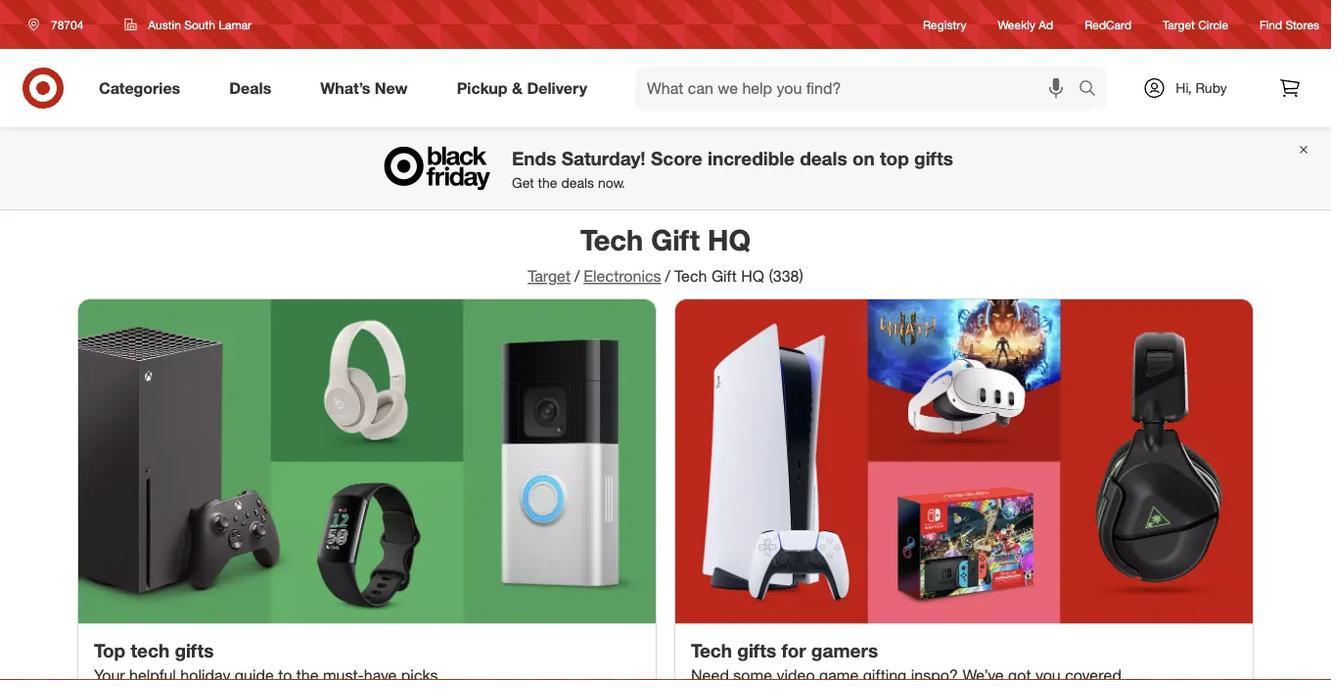 Task type: describe. For each thing, give the bounding box(es) containing it.
the
[[538, 174, 558, 191]]

deals link
[[213, 67, 296, 110]]

1 vertical spatial hq
[[742, 267, 765, 286]]

find stores link
[[1261, 16, 1320, 33]]

ends saturday! score incredible deals on top gifts get the deals now.
[[512, 147, 954, 191]]

on
[[853, 147, 875, 169]]

1 / from the left
[[575, 267, 580, 286]]

target link
[[528, 267, 571, 286]]

new
[[375, 78, 408, 98]]

stores
[[1286, 17, 1320, 32]]

gifts inside the top tech gifts link
[[175, 640, 214, 662]]

weekly ad
[[998, 17, 1054, 32]]

categories link
[[82, 67, 205, 110]]

0 vertical spatial hq
[[708, 222, 751, 257]]

hi, ruby
[[1176, 79, 1228, 96]]

what's new
[[320, 78, 408, 98]]

search
[[1070, 80, 1117, 99]]

categories
[[99, 78, 180, 98]]

tech
[[131, 640, 170, 662]]

tech for gift
[[581, 222, 644, 257]]

ruby
[[1196, 79, 1228, 96]]

registry
[[924, 17, 967, 32]]

weekly ad link
[[998, 16, 1054, 33]]

top tech gifts link
[[78, 300, 656, 681]]

(338)
[[769, 267, 804, 286]]

gamers
[[812, 640, 879, 662]]

weekly
[[998, 17, 1036, 32]]

ends
[[512, 147, 557, 169]]

delivery
[[527, 78, 588, 98]]

registry link
[[924, 16, 967, 33]]

0 vertical spatial target
[[1163, 17, 1196, 32]]

78704 button
[[16, 7, 104, 42]]

tech for gifts
[[691, 640, 733, 662]]

lamar
[[219, 17, 252, 32]]

0 horizontal spatial gift
[[651, 222, 700, 257]]

what's new link
[[304, 67, 433, 110]]

what's
[[320, 78, 371, 98]]

target circle link
[[1163, 16, 1229, 33]]



Task type: vqa. For each thing, say whether or not it's contained in the screenshot.
'store,' in the top right of the page
no



Task type: locate. For each thing, give the bounding box(es) containing it.
target inside the tech gift hq target / electronics / tech gift hq (338)
[[528, 267, 571, 286]]

/ right electronics
[[666, 267, 671, 286]]

top
[[880, 147, 910, 169]]

1 vertical spatial tech
[[675, 267, 708, 286]]

gift up electronics
[[651, 222, 700, 257]]

1 horizontal spatial gift
[[712, 267, 737, 286]]

1 vertical spatial gift
[[712, 267, 737, 286]]

gifts right top
[[915, 147, 954, 169]]

pickup
[[457, 78, 508, 98]]

78704
[[51, 17, 84, 32]]

tech inside "link"
[[691, 640, 733, 662]]

/
[[575, 267, 580, 286], [666, 267, 671, 286]]

1 vertical spatial target
[[528, 267, 571, 286]]

deals left on
[[800, 147, 848, 169]]

saturday!
[[562, 147, 646, 169]]

pickup & delivery
[[457, 78, 588, 98]]

circle
[[1199, 17, 1229, 32]]

1 horizontal spatial /
[[666, 267, 671, 286]]

target left circle
[[1163, 17, 1196, 32]]

hq
[[708, 222, 751, 257], [742, 267, 765, 286]]

2 / from the left
[[666, 267, 671, 286]]

deals
[[800, 147, 848, 169], [562, 174, 594, 191]]

gifts left for
[[738, 640, 777, 662]]

hq down ends saturday! score incredible deals on top gifts get the deals now.
[[708, 222, 751, 257]]

for
[[782, 640, 807, 662]]

0 vertical spatial deals
[[800, 147, 848, 169]]

find
[[1261, 17, 1283, 32]]

0 horizontal spatial gifts
[[175, 640, 214, 662]]

tech gifts for gamers link
[[676, 300, 1254, 681]]

target
[[1163, 17, 1196, 32], [528, 267, 571, 286]]

gift left (338)
[[712, 267, 737, 286]]

gifts right tech
[[175, 640, 214, 662]]

0 horizontal spatial target
[[528, 267, 571, 286]]

0 vertical spatial gift
[[651, 222, 700, 257]]

electronics link
[[584, 267, 662, 286]]

/ right "target" link
[[575, 267, 580, 286]]

&
[[512, 78, 523, 98]]

0 vertical spatial tech
[[581, 222, 644, 257]]

redcard
[[1085, 17, 1132, 32]]

electronics
[[584, 267, 662, 286]]

ad
[[1039, 17, 1054, 32]]

redcard link
[[1085, 16, 1132, 33]]

1 horizontal spatial gifts
[[738, 640, 777, 662]]

deals right the
[[562, 174, 594, 191]]

deals
[[229, 78, 272, 98]]

incredible
[[708, 147, 795, 169]]

gift
[[651, 222, 700, 257], [712, 267, 737, 286]]

1 horizontal spatial target
[[1163, 17, 1196, 32]]

gifts inside ends saturday! score incredible deals on top gifts get the deals now.
[[915, 147, 954, 169]]

target circle
[[1163, 17, 1229, 32]]

2 vertical spatial tech
[[691, 640, 733, 662]]

find stores
[[1261, 17, 1320, 32]]

score
[[651, 147, 703, 169]]

1 vertical spatial deals
[[562, 174, 594, 191]]

2 horizontal spatial gifts
[[915, 147, 954, 169]]

search button
[[1070, 67, 1117, 114]]

tech
[[581, 222, 644, 257], [675, 267, 708, 286], [691, 640, 733, 662]]

tech gifts for gamers
[[691, 640, 879, 662]]

0 horizontal spatial deals
[[562, 174, 594, 191]]

tech gift hq target / electronics / tech gift hq (338)
[[528, 222, 804, 286]]

pickup & delivery link
[[440, 67, 612, 110]]

0 horizontal spatial /
[[575, 267, 580, 286]]

What can we help you find? suggestions appear below search field
[[636, 67, 1084, 110]]

now.
[[598, 174, 626, 191]]

hq left (338)
[[742, 267, 765, 286]]

hi,
[[1176, 79, 1192, 96]]

tech left for
[[691, 640, 733, 662]]

austin
[[148, 17, 181, 32]]

target left electronics
[[528, 267, 571, 286]]

get
[[512, 174, 534, 191]]

tech right 'electronics' link
[[675, 267, 708, 286]]

austin south lamar
[[148, 17, 252, 32]]

austin south lamar button
[[112, 7, 264, 42]]

top
[[94, 640, 126, 662]]

south
[[184, 17, 215, 32]]

1 horizontal spatial deals
[[800, 147, 848, 169]]

gifts inside tech gifts for gamers "link"
[[738, 640, 777, 662]]

tech up 'electronics' link
[[581, 222, 644, 257]]

top tech gifts
[[94, 640, 214, 662]]

gifts
[[915, 147, 954, 169], [175, 640, 214, 662], [738, 640, 777, 662]]



